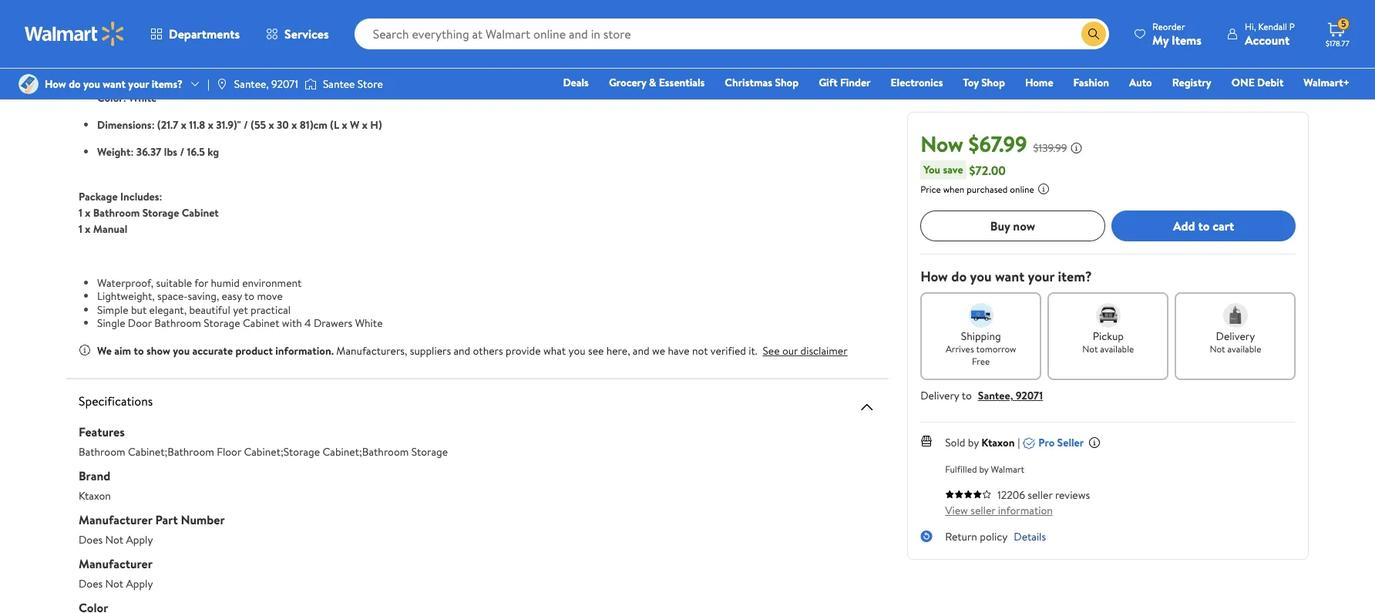 Task type: locate. For each thing, give the bounding box(es) containing it.
0 horizontal spatial your
[[128, 76, 149, 92]]

waterproof, suitable for humid environment lightweight, space-saving, easy to move simple but elegant, beautiful yet practical single door bathroom storage cabinet with 4 drawers white
[[97, 275, 383, 331]]

1 vertical spatial 1
[[79, 221, 82, 236]]

1 vertical spatial white
[[355, 315, 383, 331]]

| right items?
[[207, 76, 210, 92]]

bathroom up manual
[[93, 205, 140, 220]]

to
[[1198, 217, 1210, 234], [244, 288, 255, 304], [134, 343, 144, 358], [962, 388, 972, 403]]

1 horizontal spatial |
[[1018, 435, 1020, 450]]

0 vertical spatial apply
[[126, 532, 153, 547]]

here,
[[607, 343, 630, 358]]

1 vertical spatial how
[[920, 267, 948, 286]]

0 horizontal spatial white
[[129, 90, 157, 105]]

2 vertical spatial bathroom
[[79, 444, 125, 459]]

1 vertical spatial cabinet
[[243, 315, 280, 331]]

how for how do you want your items?
[[45, 76, 66, 92]]

0 vertical spatial cabinet
[[182, 205, 219, 220]]

door
[[128, 315, 152, 331]]

0 horizontal spatial how
[[45, 76, 66, 92]]

home link
[[1019, 74, 1061, 91]]

0 vertical spatial by
[[968, 435, 979, 450]]

pickup
[[1093, 328, 1124, 344]]

specifications image
[[858, 398, 876, 416]]

p
[[1290, 20, 1295, 33]]

accurate
[[192, 343, 233, 358]]

4
[[305, 315, 311, 331]]

walmart+
[[1304, 75, 1350, 90]]

available for pickup
[[1100, 342, 1134, 355]]

0 vertical spatial 92071
[[272, 76, 298, 92]]

x right 30
[[292, 117, 297, 132]]

debit
[[1258, 75, 1284, 90]]

0 horizontal spatial shop
[[775, 75, 799, 90]]

92071 up 30
[[272, 76, 298, 92]]

storage
[[142, 205, 179, 220], [204, 315, 240, 331], [412, 444, 448, 459]]

buy now button
[[920, 211, 1105, 241]]

0 vertical spatial storage
[[142, 205, 179, 220]]

storage inside "package includes: 1 x bathroom storage cabinet 1 x manual"
[[142, 205, 179, 220]]

floor
[[217, 444, 241, 459]]

/
[[244, 117, 248, 132], [180, 144, 184, 159]]

 image down 'walmart' image
[[19, 74, 39, 94]]

1 vertical spatial do
[[951, 267, 967, 286]]

and left 'we'
[[633, 343, 650, 358]]

ktaxon
[[982, 435, 1015, 450], [79, 488, 111, 503]]

0 horizontal spatial storage
[[142, 205, 179, 220]]

policy
[[980, 529, 1008, 544]]

0 horizontal spatial santee,
[[234, 76, 269, 92]]

1 1 from the top
[[79, 205, 82, 220]]

christmas
[[725, 75, 773, 90]]

2 shop from the left
[[982, 75, 1005, 90]]

1 horizontal spatial 92071
[[1016, 388, 1043, 403]]

0 horizontal spatial do
[[69, 76, 81, 92]]

manual
[[93, 221, 127, 236]]

material: mdf
[[97, 63, 165, 78]]

do up the shipping
[[951, 267, 967, 286]]

grocery & essentials link
[[602, 74, 712, 91]]

1 vertical spatial want
[[995, 267, 1025, 286]]

1 vertical spatial manufacturer
[[79, 555, 153, 572]]

 image
[[19, 74, 39, 94], [216, 78, 228, 90]]

1 horizontal spatial available
[[1228, 342, 1262, 355]]

1 vertical spatial 92071
[[1016, 388, 1043, 403]]

2 manufacturer from the top
[[79, 555, 153, 572]]

0 horizontal spatial delivery
[[920, 388, 959, 403]]

cabinet
[[182, 205, 219, 220], [243, 315, 280, 331]]

available
[[1100, 342, 1134, 355], [1228, 342, 1262, 355]]

santee, 92071 button
[[978, 388, 1043, 403]]

available inside "delivery not available"
[[1228, 342, 1262, 355]]

x
[[181, 117, 187, 132], [208, 117, 214, 132], [269, 117, 274, 132], [292, 117, 297, 132], [342, 117, 347, 132], [362, 117, 368, 132], [85, 205, 91, 220], [85, 221, 91, 236]]

0 vertical spatial do
[[69, 76, 81, 92]]

details
[[1014, 529, 1046, 544]]

1 down package
[[79, 205, 82, 220]]

x left 30
[[269, 117, 274, 132]]

white inside waterproof, suitable for humid environment lightweight, space-saving, easy to move simple but elegant, beautiful yet practical single door bathroom storage cabinet with 4 drawers white
[[355, 315, 383, 331]]

2 vertical spatial storage
[[412, 444, 448, 459]]

reviews
[[1055, 487, 1090, 503]]

1 does from the top
[[79, 532, 103, 547]]

Search search field
[[354, 19, 1110, 49]]

0 horizontal spatial |
[[207, 76, 210, 92]]

gift finder link
[[812, 74, 878, 91]]

1 horizontal spatial storage
[[204, 315, 240, 331]]

1 horizontal spatial santee,
[[978, 388, 1013, 403]]

available down intent image for delivery
[[1228, 342, 1262, 355]]

cabinet down 16.5
[[182, 205, 219, 220]]

verified
[[711, 343, 746, 358]]

0 horizontal spatial seller
[[971, 503, 995, 518]]

cabinet up product
[[243, 315, 280, 331]]

ktaxon down 'brand'
[[79, 488, 111, 503]]

1 horizontal spatial delivery
[[1216, 328, 1255, 344]]

available down intent image for pickup at the right of page
[[1100, 342, 1134, 355]]

available for delivery
[[1228, 342, 1262, 355]]

| left pro at right
[[1018, 435, 1020, 450]]

 image
[[305, 76, 317, 92]]

deals
[[563, 75, 589, 90]]

1 manufacturer from the top
[[79, 511, 152, 528]]

0 vertical spatial 1
[[79, 205, 82, 220]]

bathroom down features
[[79, 444, 125, 459]]

do left color:
[[69, 76, 81, 92]]

services button
[[253, 15, 342, 52]]

by right sold
[[968, 435, 979, 450]]

0 vertical spatial bathroom
[[93, 205, 140, 220]]

0 vertical spatial manufacturer
[[79, 511, 152, 528]]

white up manufacturers,
[[355, 315, 383, 331]]

1 vertical spatial bathroom
[[154, 315, 201, 331]]

1 horizontal spatial do
[[951, 267, 967, 286]]

bathroom inside features bathroom cabinet;bathroom floor cabinet;storage cabinet;bathroom storage brand ktaxon manufacturer part number does not apply manufacturer does not apply
[[79, 444, 125, 459]]

price
[[920, 183, 941, 196]]

36.37
[[136, 144, 162, 159]]

1 horizontal spatial cabinet;bathroom
[[323, 444, 409, 459]]

to right easy
[[244, 288, 255, 304]]

0 horizontal spatial /
[[180, 144, 184, 159]]

2 available from the left
[[1228, 342, 1262, 355]]

1 horizontal spatial and
[[633, 343, 650, 358]]

1 left manual
[[79, 221, 82, 236]]

bathroom inside "package includes: 1 x bathroom storage cabinet 1 x manual"
[[93, 205, 140, 220]]

shop for toy shop
[[982, 75, 1005, 90]]

delivery inside "delivery not available"
[[1216, 328, 1255, 344]]

how up arrives
[[920, 267, 948, 286]]

1 vertical spatial /
[[180, 144, 184, 159]]

provide
[[506, 343, 541, 358]]

0 horizontal spatial cabinet
[[182, 205, 219, 220]]

0 horizontal spatial available
[[1100, 342, 1134, 355]]

disclaimer
[[801, 343, 848, 358]]

how do you want your items?
[[45, 76, 183, 92]]

santee, down free
[[978, 388, 1013, 403]]

auto
[[1130, 75, 1153, 90]]

1 horizontal spatial how
[[920, 267, 948, 286]]

to left cart
[[1198, 217, 1210, 234]]

0 vertical spatial /
[[244, 117, 248, 132]]

0 vertical spatial delivery
[[1216, 328, 1255, 344]]

1 available from the left
[[1100, 342, 1134, 355]]

seller down the 4.0784 stars out of 5, based on 12206 seller reviews element
[[971, 503, 995, 518]]

0 horizontal spatial cabinet;bathroom
[[128, 444, 214, 459]]

to right aim in the bottom of the page
[[134, 343, 144, 358]]

x left manual
[[85, 221, 91, 236]]

0 horizontal spatial want
[[103, 76, 126, 92]]

seller right 12206
[[1028, 487, 1053, 503]]

shop right toy
[[982, 75, 1005, 90]]

tomorrow
[[976, 342, 1016, 355]]

how
[[45, 76, 66, 92], [920, 267, 948, 286]]

you save $72.00
[[924, 162, 1006, 179]]

1 vertical spatial |
[[1018, 435, 1020, 450]]

h)
[[370, 117, 382, 132]]

dimensions:
[[97, 117, 155, 132]]

waterproof,
[[97, 275, 154, 290]]

0 horizontal spatial and
[[454, 343, 471, 358]]

beautiful
[[189, 302, 230, 317]]

1 horizontal spatial ktaxon
[[982, 435, 1015, 450]]

1 vertical spatial your
[[1028, 267, 1055, 286]]

fashion link
[[1067, 74, 1117, 91]]

santee, up (55
[[234, 76, 269, 92]]

you
[[924, 162, 940, 177]]

by right fulfilled
[[979, 463, 989, 476]]

1 horizontal spatial cabinet
[[243, 315, 280, 331]]

1 horizontal spatial white
[[355, 315, 383, 331]]

0 vertical spatial does
[[79, 532, 103, 547]]

0 horizontal spatial  image
[[19, 74, 39, 94]]

 image for santee, 92071
[[216, 78, 228, 90]]

want
[[103, 76, 126, 92], [995, 267, 1025, 286]]

move
[[257, 288, 283, 304]]

&
[[649, 75, 657, 90]]

0 vertical spatial ktaxon
[[982, 435, 1015, 450]]

1 vertical spatial ktaxon
[[79, 488, 111, 503]]

gift finder
[[819, 75, 871, 90]]

to left santee, 92071 button
[[962, 388, 972, 403]]

bathroom down space-
[[154, 315, 201, 331]]

have
[[668, 343, 690, 358]]

hi,
[[1245, 20, 1257, 33]]

0 horizontal spatial 92071
[[272, 76, 298, 92]]

0 vertical spatial your
[[128, 76, 149, 92]]

1 horizontal spatial  image
[[216, 78, 228, 90]]

ktaxon up the walmart
[[982, 435, 1015, 450]]

1 vertical spatial does
[[79, 576, 103, 591]]

1 vertical spatial by
[[979, 463, 989, 476]]

0 vertical spatial santee,
[[234, 76, 269, 92]]

/ right lbs
[[180, 144, 184, 159]]

0 horizontal spatial ktaxon
[[79, 488, 111, 503]]

how down 'walmart' image
[[45, 76, 66, 92]]

and
[[454, 343, 471, 358], [633, 343, 650, 358]]

x right 11.8
[[208, 117, 214, 132]]

lbs
[[164, 144, 177, 159]]

1 horizontal spatial your
[[1028, 267, 1055, 286]]

0 vertical spatial how
[[45, 76, 66, 92]]

white
[[129, 90, 157, 105], [355, 315, 383, 331]]

92071 up pro at right
[[1016, 388, 1043, 403]]

 image for how do you want your items?
[[19, 74, 39, 94]]

grocery & essentials
[[609, 75, 705, 90]]

1 shop from the left
[[775, 75, 799, 90]]

0 vertical spatial want
[[103, 76, 126, 92]]

do for how do you want your item?
[[951, 267, 967, 286]]

delivery not available
[[1210, 328, 1262, 355]]

seller for information
[[971, 503, 995, 518]]

/ left (55
[[244, 117, 248, 132]]

kg
[[208, 144, 219, 159]]

1 vertical spatial storage
[[204, 315, 240, 331]]

my
[[1153, 31, 1169, 48]]

1 horizontal spatial seller
[[1028, 487, 1053, 503]]

delivery down intent image for delivery
[[1216, 328, 1255, 344]]

1 vertical spatial delivery
[[920, 388, 959, 403]]

shop inside 'link'
[[982, 75, 1005, 90]]

1 vertical spatial apply
[[126, 576, 153, 591]]

2 apply from the top
[[126, 576, 153, 591]]

shop right the christmas
[[775, 75, 799, 90]]

 image up 31.9)"
[[216, 78, 228, 90]]

gift
[[819, 75, 838, 90]]

delivery for not
[[1216, 328, 1255, 344]]

white down the mdf
[[129, 90, 157, 105]]

want for item?
[[995, 267, 1025, 286]]

features
[[79, 423, 125, 440]]

1 horizontal spatial want
[[995, 267, 1025, 286]]

bathroom
[[93, 205, 140, 220], [154, 315, 201, 331], [79, 444, 125, 459]]

cabinet;bathroom
[[128, 444, 214, 459], [323, 444, 409, 459]]

available inside pickup not available
[[1100, 342, 1134, 355]]

1 cabinet;bathroom from the left
[[128, 444, 214, 459]]

and left others
[[454, 343, 471, 358]]

specifications
[[79, 392, 153, 409]]

pro seller info image
[[1089, 436, 1101, 449]]

add
[[1173, 217, 1195, 234]]

1 horizontal spatial shop
[[982, 75, 1005, 90]]

Walmart Site-Wide search field
[[354, 19, 1110, 49]]

part
[[155, 511, 178, 528]]

delivery up sold
[[920, 388, 959, 403]]

seller for reviews
[[1028, 487, 1053, 503]]

practical
[[251, 302, 291, 317]]

your for items?
[[128, 76, 149, 92]]

for
[[194, 275, 208, 290]]

5
[[1342, 17, 1347, 30]]

cabinet inside waterproof, suitable for humid environment lightweight, space-saving, easy to move simple but elegant, beautiful yet practical single door bathroom storage cabinet with 4 drawers white
[[243, 315, 280, 331]]

intent image for shipping image
[[969, 303, 993, 328]]

1 apply from the top
[[126, 532, 153, 547]]

return
[[945, 529, 977, 544]]

add to cart button
[[1111, 211, 1296, 241]]

yet
[[233, 302, 248, 317]]

2 horizontal spatial storage
[[412, 444, 448, 459]]



Task type: vqa. For each thing, say whether or not it's contained in the screenshot.
it.
yes



Task type: describe. For each thing, give the bounding box(es) containing it.
reorder my items
[[1153, 20, 1202, 48]]

x right (l
[[342, 117, 347, 132]]

0 vertical spatial |
[[207, 76, 210, 92]]

suitable
[[156, 275, 192, 290]]

color: white
[[97, 90, 157, 105]]

learn more about strikethrough prices image
[[1070, 142, 1083, 154]]

we
[[652, 343, 666, 358]]

1 vertical spatial santee,
[[978, 388, 1013, 403]]

your for item?
[[1028, 267, 1055, 286]]

see
[[763, 343, 780, 358]]

registry
[[1173, 75, 1212, 90]]

now
[[1013, 217, 1035, 234]]

to inside waterproof, suitable for humid environment lightweight, space-saving, easy to move simple but elegant, beautiful yet practical single door bathroom storage cabinet with 4 drawers white
[[244, 288, 255, 304]]

toy
[[963, 75, 979, 90]]

x right w
[[362, 117, 368, 132]]

finder
[[840, 75, 871, 90]]

aim
[[114, 343, 131, 358]]

grocery
[[609, 75, 647, 90]]

walmart
[[991, 463, 1024, 476]]

now
[[920, 129, 963, 159]]

1 and from the left
[[454, 343, 471, 358]]

2 1 from the top
[[79, 221, 82, 236]]

features bathroom cabinet;bathroom floor cabinet;storage cabinet;bathroom storage brand ktaxon manufacturer part number does not apply manufacturer does not apply
[[79, 423, 448, 591]]

others
[[473, 343, 503, 358]]

product specifications:
[[79, 34, 188, 50]]

saving,
[[188, 288, 219, 304]]

we aim to show you accurate product information. manufacturers, suppliers and others provide what you see here, and we have not verified it. see our disclaimer
[[97, 343, 848, 358]]

2 cabinet;bathroom from the left
[[323, 444, 409, 459]]

ktaxon inside features bathroom cabinet;bathroom floor cabinet;storage cabinet;bathroom storage brand ktaxon manufacturer part number does not apply manufacturer does not apply
[[79, 488, 111, 503]]

walmart image
[[25, 22, 125, 46]]

one debit link
[[1225, 74, 1291, 91]]

see our disclaimer button
[[763, 343, 848, 358]]

5 $178.77
[[1326, 17, 1350, 49]]

intent image for pickup image
[[1096, 303, 1121, 328]]

number
[[181, 511, 225, 528]]

$178.77
[[1326, 38, 1350, 49]]

$139.99
[[1033, 140, 1067, 156]]

to inside button
[[1198, 217, 1210, 234]]

account
[[1245, 31, 1290, 48]]

material:
[[97, 63, 139, 78]]

departments button
[[137, 15, 253, 52]]

1 horizontal spatial /
[[244, 117, 248, 132]]

specifications:
[[119, 34, 188, 50]]

price when purchased online
[[920, 183, 1034, 196]]

clear search field text image
[[1063, 27, 1076, 40]]

home
[[1025, 75, 1054, 90]]

not inside pickup not available
[[1082, 342, 1098, 355]]

santee, 92071
[[234, 76, 298, 92]]

departments
[[169, 25, 240, 42]]

simple
[[97, 302, 128, 317]]

single
[[97, 315, 125, 331]]

toy shop link
[[957, 74, 1012, 91]]

walmart+ link
[[1297, 74, 1357, 91]]

shipping
[[961, 328, 1001, 344]]

12206
[[998, 487, 1025, 503]]

want for items?
[[103, 76, 126, 92]]

weight:
[[97, 144, 134, 159]]

cabinet inside "package includes: 1 x bathroom storage cabinet 1 x manual"
[[182, 205, 219, 220]]

not
[[692, 343, 708, 358]]

delivery for to
[[920, 388, 959, 403]]

information.
[[276, 343, 334, 358]]

2 and from the left
[[633, 343, 650, 358]]

electronics
[[891, 75, 943, 90]]

auto link
[[1123, 74, 1160, 91]]

2 does from the top
[[79, 576, 103, 591]]

services
[[285, 25, 329, 42]]

31.9)"
[[216, 117, 241, 132]]

includes:
[[120, 189, 162, 204]]

elegant,
[[149, 302, 187, 317]]

free
[[972, 355, 990, 368]]

how for how do you want your item?
[[920, 267, 948, 286]]

4.0784 stars out of 5, based on 12206 seller reviews element
[[945, 490, 991, 499]]

one debit
[[1232, 75, 1284, 90]]

store
[[358, 76, 383, 92]]

legal information image
[[1037, 183, 1050, 195]]

product
[[236, 343, 273, 358]]

storage inside waterproof, suitable for humid environment lightweight, space-saving, easy to move simple but elegant, beautiful yet practical single door bathroom storage cabinet with 4 drawers white
[[204, 315, 240, 331]]

$67.99
[[969, 129, 1027, 159]]

items?
[[152, 76, 183, 92]]

color:
[[97, 90, 126, 105]]

intent image for delivery image
[[1223, 303, 1248, 328]]

x left 11.8
[[181, 117, 187, 132]]

suppliers
[[410, 343, 451, 358]]

bathroom inside waterproof, suitable for humid environment lightweight, space-saving, easy to move simple but elegant, beautiful yet practical single door bathroom storage cabinet with 4 drawers white
[[154, 315, 201, 331]]

x down package
[[85, 205, 91, 220]]

christmas shop link
[[718, 74, 806, 91]]

w
[[350, 117, 360, 132]]

30
[[277, 117, 289, 132]]

space-
[[157, 288, 188, 304]]

electronics link
[[884, 74, 950, 91]]

lightweight,
[[97, 288, 155, 304]]

sold by ktaxon
[[945, 435, 1015, 450]]

not inside "delivery not available"
[[1210, 342, 1225, 355]]

item?
[[1058, 267, 1092, 286]]

search icon image
[[1088, 28, 1100, 40]]

by for sold
[[968, 435, 979, 450]]

storage inside features bathroom cabinet;bathroom floor cabinet;storage cabinet;bathroom storage brand ktaxon manufacturer part number does not apply manufacturer does not apply
[[412, 444, 448, 459]]

return policy details
[[945, 529, 1046, 544]]

online
[[1010, 183, 1034, 196]]

delivery to santee, 92071
[[920, 388, 1043, 403]]

0 vertical spatial white
[[129, 90, 157, 105]]

sold
[[945, 435, 965, 450]]

pro seller
[[1039, 435, 1084, 450]]

by for fulfilled
[[979, 463, 989, 476]]

reorder
[[1153, 20, 1186, 33]]

shop for christmas shop
[[775, 75, 799, 90]]

mdf
[[142, 63, 165, 78]]

do for how do you want your items?
[[69, 76, 81, 92]]

view seller information
[[945, 503, 1053, 518]]

(l
[[330, 117, 339, 132]]

see
[[588, 343, 604, 358]]

what
[[544, 343, 566, 358]]

hi, kendall p account
[[1245, 20, 1295, 48]]



